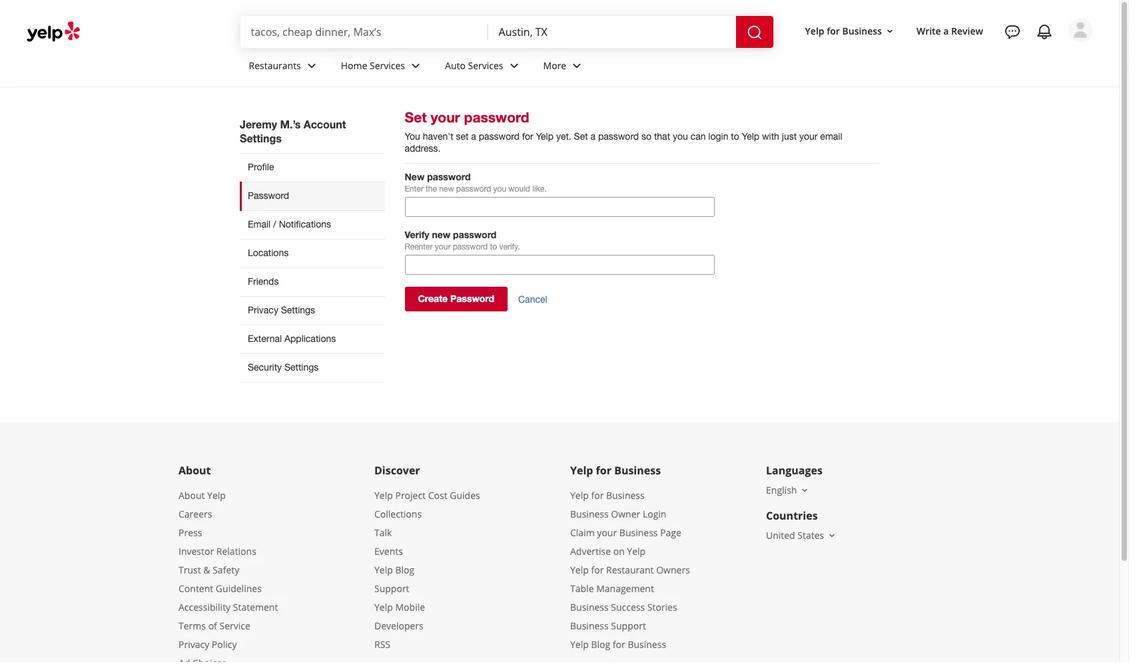 Task type: vqa. For each thing, say whether or not it's contained in the screenshot.
middle '16 chevron down v2' 'icon'
yes



Task type: describe. For each thing, give the bounding box(es) containing it.
yelp down business support link in the right of the page
[[570, 639, 589, 651]]

yelp blog for business link
[[570, 639, 666, 651]]

discover
[[374, 464, 420, 478]]

password right the the
[[456, 184, 491, 194]]

with
[[762, 131, 779, 142]]

locations
[[248, 248, 289, 258]]

your up haven't
[[431, 109, 460, 126]]

yelp inside "about yelp careers press investor relations trust & safety content guidelines accessibility statement terms of service privacy policy"
[[207, 490, 226, 502]]

yet.
[[556, 131, 571, 142]]

talk
[[374, 527, 392, 540]]

friends
[[248, 276, 279, 287]]

restaurant
[[606, 564, 654, 577]]

set your password you haven't set a password for yelp yet. set a password so that you can login to yelp with just your email address.
[[405, 109, 842, 154]]

external
[[248, 334, 282, 344]]

developers
[[374, 620, 424, 633]]

project
[[395, 490, 426, 502]]

united
[[766, 530, 795, 542]]

just
[[782, 131, 797, 142]]

&
[[203, 564, 210, 577]]

talk link
[[374, 527, 392, 540]]

yelp up claim
[[570, 490, 589, 502]]

yelp for business button
[[800, 19, 901, 43]]

password down new password enter the new password you would like.
[[453, 229, 497, 240]]

mobile
[[395, 601, 425, 614]]

that
[[654, 131, 670, 142]]

content guidelines link
[[179, 583, 262, 596]]

developers link
[[374, 620, 424, 633]]

about yelp link
[[179, 490, 226, 502]]

you inside new password enter the new password you would like.
[[493, 184, 506, 194]]

privacy settings
[[248, 305, 315, 316]]

stories
[[647, 601, 677, 614]]

page
[[660, 527, 681, 540]]

Verify new password password field
[[405, 255, 715, 275]]

safety
[[213, 564, 239, 577]]

cost
[[428, 490, 447, 502]]

owners
[[656, 564, 690, 577]]

cancel link
[[518, 294, 547, 306]]

events
[[374, 546, 403, 558]]

password up set
[[464, 109, 529, 126]]

collections link
[[374, 508, 422, 521]]

jeremy m.'s account settings
[[240, 118, 346, 145]]

your right "just"
[[799, 131, 818, 142]]

about yelp careers press investor relations trust & safety content guidelines accessibility statement terms of service privacy policy
[[179, 490, 278, 651]]

privacy inside the privacy settings link
[[248, 305, 278, 316]]

notifications image
[[1037, 24, 1053, 40]]

your inside yelp for business business owner login claim your business page advertise on yelp yelp for restaurant owners table management business success stories business support yelp blog for business
[[597, 527, 617, 540]]

you inside set your password you haven't set a password for yelp yet. set a password so that you can login to yelp with just your email address.
[[673, 131, 688, 142]]

m.'s
[[280, 118, 301, 131]]

external applications link
[[240, 325, 385, 354]]

claim your business page link
[[570, 527, 681, 540]]

services for home services
[[370, 59, 405, 72]]

/
[[273, 219, 276, 230]]

united states button
[[766, 530, 838, 542]]

24 chevron down v2 image for auto services
[[506, 58, 522, 74]]

yelp down events 'link'
[[374, 564, 393, 577]]

privacy inside "about yelp careers press investor relations trust & safety content guidelines accessibility statement terms of service privacy policy"
[[179, 639, 209, 651]]

home services
[[341, 59, 405, 72]]

profile
[[248, 162, 274, 173]]

new password enter the new password you would like.
[[405, 171, 547, 194]]

set
[[456, 131, 469, 142]]

languages
[[766, 464, 823, 478]]

0 horizontal spatial password
[[248, 191, 289, 201]]

your inside verify new password reenter your password to verify.
[[435, 242, 451, 252]]

24 chevron down v2 image for restaurants
[[304, 58, 320, 74]]

locations link
[[240, 239, 385, 268]]

yelp mobile link
[[374, 601, 425, 614]]

applications
[[284, 334, 336, 344]]

rss
[[374, 639, 390, 651]]

0 horizontal spatial yelp for business
[[570, 464, 661, 478]]

advertise on yelp link
[[570, 546, 646, 558]]

on
[[613, 546, 625, 558]]

the
[[426, 184, 437, 194]]

about for about
[[179, 464, 211, 478]]

external applications
[[248, 334, 336, 344]]

careers link
[[179, 508, 212, 521]]

password inside button
[[450, 293, 494, 304]]

yelp for business link
[[570, 490, 645, 502]]

0 horizontal spatial set
[[405, 109, 427, 126]]

login
[[708, 131, 728, 142]]

more link
[[533, 48, 596, 87]]

none field 'find'
[[251, 25, 477, 39]]

24 chevron down v2 image for home services
[[408, 58, 424, 74]]

yelp for restaurant owners link
[[570, 564, 690, 577]]

policy
[[212, 639, 237, 651]]

table
[[570, 583, 594, 596]]

restaurants
[[249, 59, 301, 72]]

claim
[[570, 527, 595, 540]]

home
[[341, 59, 367, 72]]

verify new password reenter your password to verify.
[[405, 229, 520, 252]]

blog inside yelp for business business owner login claim your business page advertise on yelp yelp for restaurant owners table management business success stories business support yelp blog for business
[[591, 639, 610, 651]]

yelp up table
[[570, 564, 589, 577]]

new inside new password enter the new password you would like.
[[439, 184, 454, 194]]

press
[[179, 527, 202, 540]]

yelp inside button
[[805, 24, 824, 37]]

yelp for business inside button
[[805, 24, 882, 37]]

auto
[[445, 59, 466, 72]]

1 horizontal spatial set
[[574, 131, 588, 142]]

management
[[596, 583, 654, 596]]

none field near
[[499, 25, 725, 39]]



Task type: locate. For each thing, give the bounding box(es) containing it.
address.
[[405, 143, 441, 154]]

can
[[691, 131, 706, 142]]

haven't
[[423, 131, 453, 142]]

friends link
[[240, 268, 385, 296]]

new inside verify new password reenter your password to verify.
[[432, 229, 450, 240]]

0 vertical spatial yelp for business
[[805, 24, 882, 37]]

states
[[798, 530, 824, 542]]

1 24 chevron down v2 image from the left
[[304, 58, 320, 74]]

24 chevron down v2 image for more
[[569, 58, 585, 74]]

set up the 'you' at the top left of the page
[[405, 109, 427, 126]]

0 vertical spatial new
[[439, 184, 454, 194]]

Find text field
[[251, 25, 477, 39]]

services
[[370, 59, 405, 72], [468, 59, 503, 72]]

to right 'login'
[[731, 131, 739, 142]]

16 chevron down v2 image for languages
[[800, 485, 810, 496]]

trust & safety link
[[179, 564, 239, 577]]

settings up external applications
[[281, 305, 315, 316]]

about for about yelp careers press investor relations trust & safety content guidelines accessibility statement terms of service privacy policy
[[179, 490, 205, 502]]

1 horizontal spatial yelp for business
[[805, 24, 882, 37]]

16 chevron down v2 image inside united states dropdown button
[[827, 531, 838, 541]]

yelp project cost guides collections talk events yelp blog support yelp mobile developers rss
[[374, 490, 480, 651]]

owner
[[611, 508, 640, 521]]

0 horizontal spatial you
[[493, 184, 506, 194]]

for inside button
[[827, 24, 840, 37]]

1 horizontal spatial blog
[[591, 639, 610, 651]]

0 vertical spatial settings
[[240, 132, 282, 145]]

0 horizontal spatial privacy
[[179, 639, 209, 651]]

auto services
[[445, 59, 503, 72]]

2 vertical spatial 16 chevron down v2 image
[[827, 531, 838, 541]]

you
[[405, 131, 420, 142]]

0 horizontal spatial support
[[374, 583, 409, 596]]

1 horizontal spatial to
[[731, 131, 739, 142]]

support down success
[[611, 620, 646, 633]]

more
[[543, 59, 566, 72]]

1 horizontal spatial services
[[468, 59, 503, 72]]

2 24 chevron down v2 image from the left
[[408, 58, 424, 74]]

yelp
[[805, 24, 824, 37], [536, 131, 554, 142], [742, 131, 760, 142], [570, 464, 593, 478], [207, 490, 226, 502], [374, 490, 393, 502], [570, 490, 589, 502], [627, 546, 646, 558], [374, 564, 393, 577], [570, 564, 589, 577], [374, 601, 393, 614], [570, 639, 589, 651]]

privacy down friends
[[248, 305, 278, 316]]

new
[[439, 184, 454, 194], [432, 229, 450, 240]]

privacy
[[248, 305, 278, 316], [179, 639, 209, 651]]

1 horizontal spatial privacy
[[248, 305, 278, 316]]

for inside set your password you haven't set a password for yelp yet. set a password so that you can login to yelp with just your email address.
[[522, 131, 533, 142]]

yelp left with
[[742, 131, 760, 142]]

careers
[[179, 508, 212, 521]]

yelp project cost guides link
[[374, 490, 480, 502]]

security settings
[[248, 362, 319, 373]]

set right yet.
[[574, 131, 588, 142]]

a right "write"
[[944, 24, 949, 37]]

services for auto services
[[468, 59, 503, 72]]

none field up home services
[[251, 25, 477, 39]]

2 services from the left
[[468, 59, 503, 72]]

yelp down the support link
[[374, 601, 393, 614]]

yelp left yet.
[[536, 131, 554, 142]]

english button
[[766, 484, 810, 497]]

1 none field from the left
[[251, 25, 477, 39]]

0 horizontal spatial a
[[471, 131, 476, 142]]

2 horizontal spatial a
[[944, 24, 949, 37]]

create password button
[[405, 287, 508, 312]]

about up careers link
[[179, 490, 205, 502]]

terms
[[179, 620, 206, 633]]

password up /
[[248, 191, 289, 201]]

yelp up collections
[[374, 490, 393, 502]]

2 none field from the left
[[499, 25, 725, 39]]

yelp up careers
[[207, 490, 226, 502]]

email / notifications
[[248, 219, 331, 230]]

business categories element
[[238, 48, 1093, 87]]

services right auto
[[468, 59, 503, 72]]

new
[[405, 171, 425, 183]]

0 horizontal spatial blog
[[395, 564, 415, 577]]

24 chevron down v2 image right auto services
[[506, 58, 522, 74]]

blog up the support link
[[395, 564, 415, 577]]

0 horizontal spatial none field
[[251, 25, 477, 39]]

settings down the applications
[[284, 362, 319, 373]]

create password
[[418, 293, 494, 304]]

1 horizontal spatial you
[[673, 131, 688, 142]]

email
[[820, 131, 842, 142]]

service
[[220, 620, 250, 633]]

password
[[248, 191, 289, 201], [450, 293, 494, 304]]

0 vertical spatial privacy
[[248, 305, 278, 316]]

24 chevron down v2 image
[[304, 58, 320, 74], [408, 58, 424, 74], [506, 58, 522, 74], [569, 58, 585, 74]]

blog
[[395, 564, 415, 577], [591, 639, 610, 651]]

1 vertical spatial you
[[493, 184, 506, 194]]

1 vertical spatial new
[[432, 229, 450, 240]]

statement
[[233, 601, 278, 614]]

security settings link
[[240, 354, 385, 383]]

security
[[248, 362, 282, 373]]

settings for security
[[284, 362, 319, 373]]

24 chevron down v2 image inside home services link
[[408, 58, 424, 74]]

investor
[[179, 546, 214, 558]]

1 vertical spatial about
[[179, 490, 205, 502]]

None search field
[[240, 16, 776, 48]]

accessibility
[[179, 601, 231, 614]]

0 vertical spatial blog
[[395, 564, 415, 577]]

accessibility statement link
[[179, 601, 278, 614]]

16 chevron down v2 image
[[885, 26, 895, 36], [800, 485, 810, 496], [827, 531, 838, 541]]

0 horizontal spatial services
[[370, 59, 405, 72]]

account
[[304, 118, 346, 131]]

would
[[509, 184, 530, 194]]

you left can on the top right of the page
[[673, 131, 688, 142]]

16 chevron down v2 image inside english popup button
[[800, 485, 810, 496]]

0 vertical spatial set
[[405, 109, 427, 126]]

16 chevron down v2 image right states
[[827, 531, 838, 541]]

restaurants link
[[238, 48, 330, 87]]

to left verify. at the left of page
[[490, 242, 497, 252]]

24 chevron down v2 image right 'restaurants'
[[304, 58, 320, 74]]

blog inside yelp project cost guides collections talk events yelp blog support yelp mobile developers rss
[[395, 564, 415, 577]]

advertise
[[570, 546, 611, 558]]

jeremy m. image
[[1069, 18, 1093, 42]]

24 chevron down v2 image left auto
[[408, 58, 424, 74]]

New password password field
[[405, 197, 715, 217]]

1 horizontal spatial none field
[[499, 25, 725, 39]]

0 vertical spatial to
[[731, 131, 739, 142]]

1 horizontal spatial a
[[591, 131, 596, 142]]

about up about yelp 'link'
[[179, 464, 211, 478]]

rss link
[[374, 639, 390, 651]]

a right set
[[471, 131, 476, 142]]

privacy settings link
[[240, 296, 385, 325]]

write a review link
[[911, 19, 989, 43]]

support down yelp blog link
[[374, 583, 409, 596]]

none field up more link
[[499, 25, 725, 39]]

4 24 chevron down v2 image from the left
[[569, 58, 585, 74]]

support inside yelp project cost guides collections talk events yelp blog support yelp mobile developers rss
[[374, 583, 409, 596]]

1 vertical spatial privacy
[[179, 639, 209, 651]]

1 services from the left
[[370, 59, 405, 72]]

yelp for business
[[805, 24, 882, 37], [570, 464, 661, 478]]

a
[[944, 24, 949, 37], [471, 131, 476, 142], [591, 131, 596, 142]]

services right home
[[370, 59, 405, 72]]

password link
[[240, 182, 385, 210]]

24 chevron down v2 image inside auto services link
[[506, 58, 522, 74]]

business inside button
[[842, 24, 882, 37]]

relations
[[216, 546, 256, 558]]

3 24 chevron down v2 image from the left
[[506, 58, 522, 74]]

0 vertical spatial support
[[374, 583, 409, 596]]

auto services link
[[434, 48, 533, 87]]

english
[[766, 484, 797, 497]]

16 chevron down v2 image inside yelp for business button
[[885, 26, 895, 36]]

events link
[[374, 546, 403, 558]]

1 vertical spatial password
[[450, 293, 494, 304]]

new right the the
[[439, 184, 454, 194]]

login
[[643, 508, 667, 521]]

16 chevron down v2 image down languages
[[800, 485, 810, 496]]

password right set
[[479, 131, 520, 142]]

a right yet.
[[591, 131, 596, 142]]

yelp for business business owner login claim your business page advertise on yelp yelp for restaurant owners table management business success stories business support yelp blog for business
[[570, 490, 690, 651]]

investor relations link
[[179, 546, 256, 558]]

password left verify. at the left of page
[[453, 242, 488, 252]]

password left so at the top right
[[598, 131, 639, 142]]

support inside yelp for business business owner login claim your business page advertise on yelp yelp for restaurant owners table management business success stories business support yelp blog for business
[[611, 620, 646, 633]]

1 vertical spatial 16 chevron down v2 image
[[800, 485, 810, 496]]

like.
[[532, 184, 547, 194]]

1 vertical spatial to
[[490, 242, 497, 252]]

new right verify
[[432, 229, 450, 240]]

yelp up the yelp for business link
[[570, 464, 593, 478]]

2 about from the top
[[179, 490, 205, 502]]

write a review
[[917, 24, 983, 37]]

email / notifications link
[[240, 210, 385, 239]]

messages image
[[1005, 24, 1021, 40]]

settings
[[240, 132, 282, 145], [281, 305, 315, 316], [284, 362, 319, 373]]

user actions element
[[794, 17, 1111, 99]]

1 horizontal spatial password
[[450, 293, 494, 304]]

0 vertical spatial password
[[248, 191, 289, 201]]

1 vertical spatial settings
[[281, 305, 315, 316]]

1 about from the top
[[179, 464, 211, 478]]

yelp right on
[[627, 546, 646, 558]]

16 chevron down v2 image left "write"
[[885, 26, 895, 36]]

verify
[[405, 229, 429, 240]]

24 chevron down v2 image inside more link
[[569, 58, 585, 74]]

you left would at the top
[[493, 184, 506, 194]]

0 vertical spatial 16 chevron down v2 image
[[885, 26, 895, 36]]

password right create
[[450, 293, 494, 304]]

password
[[464, 109, 529, 126], [479, 131, 520, 142], [598, 131, 639, 142], [427, 171, 471, 183], [456, 184, 491, 194], [453, 229, 497, 240], [453, 242, 488, 252]]

notifications
[[279, 219, 331, 230]]

to
[[731, 131, 739, 142], [490, 242, 497, 252]]

privacy down terms at the bottom left
[[179, 639, 209, 651]]

24 chevron down v2 image inside restaurants link
[[304, 58, 320, 74]]

united states
[[766, 530, 824, 542]]

enter
[[405, 184, 424, 194]]

review
[[951, 24, 983, 37]]

yelp right search icon
[[805, 24, 824, 37]]

2 vertical spatial settings
[[284, 362, 319, 373]]

verify.
[[499, 242, 520, 252]]

your right reenter
[[435, 242, 451, 252]]

password up the the
[[427, 171, 471, 183]]

24 chevron down v2 image right more on the top of the page
[[569, 58, 585, 74]]

0 horizontal spatial 16 chevron down v2 image
[[800, 485, 810, 496]]

reenter
[[405, 242, 433, 252]]

business
[[842, 24, 882, 37], [614, 464, 661, 478], [606, 490, 645, 502], [570, 508, 609, 521], [619, 527, 658, 540], [570, 601, 609, 614], [570, 620, 609, 633], [628, 639, 666, 651]]

settings for privacy
[[281, 305, 315, 316]]

profile link
[[240, 153, 385, 182]]

1 vertical spatial set
[[574, 131, 588, 142]]

1 horizontal spatial 16 chevron down v2 image
[[827, 531, 838, 541]]

0 horizontal spatial to
[[490, 242, 497, 252]]

countries
[[766, 509, 818, 524]]

to inside set your password you haven't set a password for yelp yet. set a password so that you can login to yelp with just your email address.
[[731, 131, 739, 142]]

Near text field
[[499, 25, 725, 39]]

16 chevron down v2 image for countries
[[827, 531, 838, 541]]

0 vertical spatial you
[[673, 131, 688, 142]]

2 horizontal spatial 16 chevron down v2 image
[[885, 26, 895, 36]]

settings down jeremy
[[240, 132, 282, 145]]

business owner login link
[[570, 508, 667, 521]]

None field
[[251, 25, 477, 39], [499, 25, 725, 39]]

blog down business support link in the right of the page
[[591, 639, 610, 651]]

settings inside the jeremy m.'s account settings
[[240, 132, 282, 145]]

search image
[[747, 24, 763, 40]]

your up advertise on yelp link
[[597, 527, 617, 540]]

1 vertical spatial blog
[[591, 639, 610, 651]]

1 vertical spatial yelp for business
[[570, 464, 661, 478]]

guides
[[450, 490, 480, 502]]

to inside verify new password reenter your password to verify.
[[490, 242, 497, 252]]

1 vertical spatial support
[[611, 620, 646, 633]]

business success stories link
[[570, 601, 677, 614]]

you
[[673, 131, 688, 142], [493, 184, 506, 194]]

0 vertical spatial about
[[179, 464, 211, 478]]

about inside "about yelp careers press investor relations trust & safety content guidelines accessibility statement terms of service privacy policy"
[[179, 490, 205, 502]]

1 horizontal spatial support
[[611, 620, 646, 633]]



